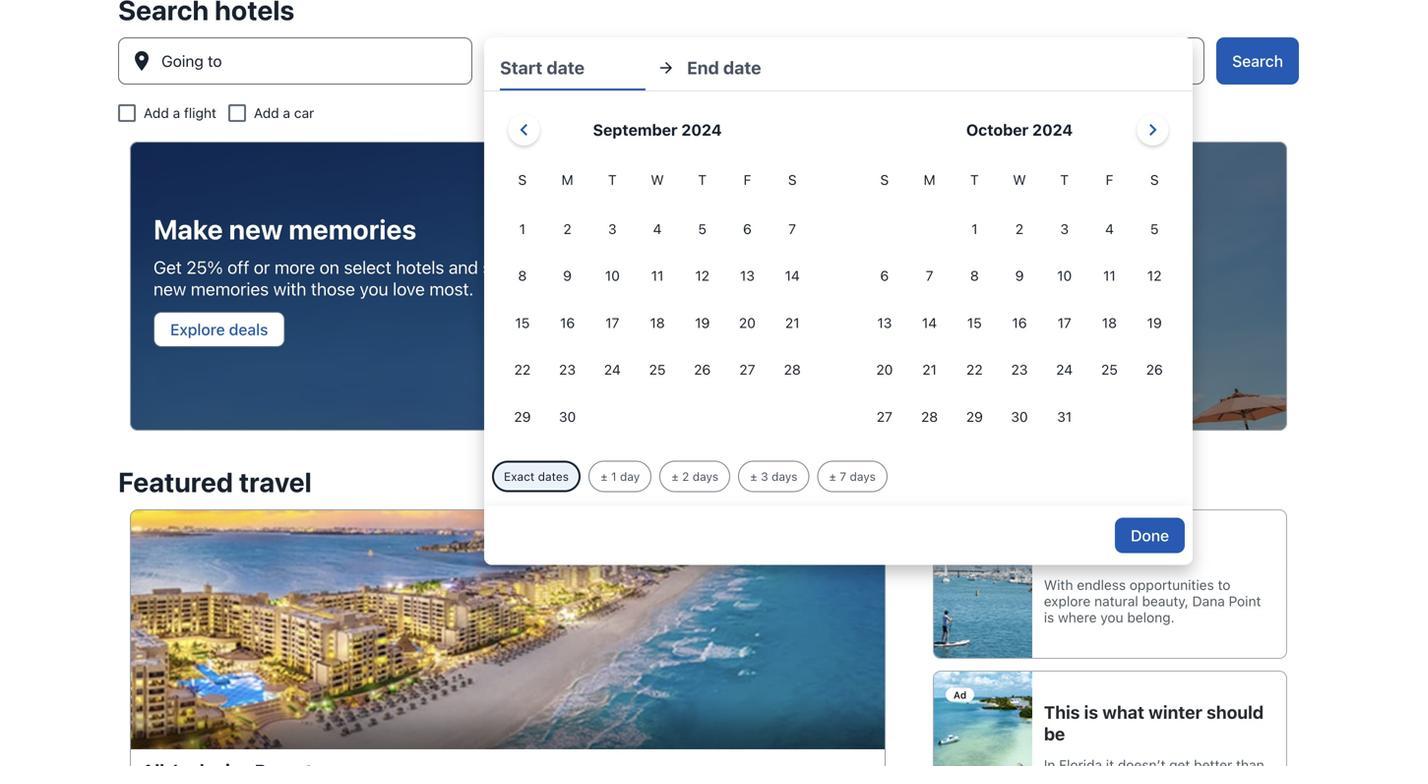 Task type: locate. For each thing, give the bounding box(es) containing it.
19 for second the 19 button from the right
[[695, 315, 710, 331]]

17 up 31
[[1058, 315, 1072, 331]]

0 horizontal spatial 9
[[563, 268, 572, 284]]

0 horizontal spatial 10
[[605, 268, 620, 284]]

30 button
[[545, 395, 590, 440], [997, 395, 1042, 440]]

28 button
[[770, 348, 815, 393], [907, 395, 952, 440]]

1 19 from the left
[[695, 315, 710, 331]]

1 horizontal spatial m
[[924, 172, 936, 188]]

9 button
[[545, 254, 590, 299], [997, 254, 1042, 299]]

1 w from the left
[[651, 172, 664, 188]]

1 inside october 2024 element
[[972, 221, 978, 237]]

0 horizontal spatial 20
[[739, 315, 756, 331]]

t
[[608, 172, 617, 188], [698, 172, 707, 188], [971, 172, 979, 188], [1061, 172, 1069, 188]]

10 inside september 2024 element
[[605, 268, 620, 284]]

2 button
[[545, 207, 590, 252], [997, 207, 1042, 252]]

1 horizontal spatial 10 button
[[1042, 254, 1087, 299]]

17 down "year"
[[606, 315, 620, 331]]

end date
[[687, 57, 762, 78]]

1 horizontal spatial days
[[772, 470, 798, 484]]

16 button
[[545, 301, 590, 346], [997, 301, 1042, 346]]

26 inside october 2024 element
[[1147, 362, 1163, 378]]

days left ± 7 days
[[772, 470, 798, 484]]

2 days from the left
[[772, 470, 798, 484]]

1 horizontal spatial 29
[[967, 409, 983, 425]]

a
[[173, 105, 180, 121], [283, 105, 290, 121]]

1 30 from the left
[[559, 409, 576, 425]]

2 19 button from the left
[[1132, 301, 1177, 346]]

13 for left '13' button
[[740, 268, 755, 284]]

9 for first 9 button from the left
[[563, 268, 572, 284]]

start
[[500, 57, 543, 78]]

days left ± 3 days
[[693, 470, 719, 484]]

2 24 from the left
[[1057, 362, 1073, 378]]

16
[[560, 315, 575, 331], [1012, 315, 1027, 331]]

1 for september 2024
[[520, 221, 526, 237]]

8 inside september 2024 element
[[518, 268, 527, 284]]

1 17 button from the left
[[590, 301, 635, 346]]

1 horizontal spatial 5
[[1151, 221, 1159, 237]]

25
[[649, 362, 666, 378], [1102, 362, 1118, 378]]

27 inside september 2024 element
[[740, 362, 756, 378]]

3 inside september 2024 element
[[608, 221, 617, 237]]

24 button
[[590, 348, 635, 393], [1042, 348, 1087, 393]]

17 inside october 2024 element
[[1058, 315, 1072, 331]]

new down "get"
[[154, 279, 186, 300]]

0 vertical spatial 27 button
[[725, 348, 770, 393]]

13 button
[[725, 254, 770, 299], [862, 301, 907, 346]]

1 horizontal spatial 10
[[1058, 268, 1072, 284]]

20
[[739, 315, 756, 331], [877, 362, 893, 378]]

1 horizontal spatial 12 button
[[1132, 254, 1177, 299]]

2 22 from the left
[[967, 362, 983, 378]]

new up or
[[229, 213, 283, 246]]

1 4 button from the left
[[635, 207, 680, 252]]

a for car
[[283, 105, 290, 121]]

2024 right "october"
[[1033, 121, 1073, 139]]

13 inside september 2024 element
[[740, 268, 755, 284]]

0 horizontal spatial 12
[[695, 268, 710, 284]]

2 15 from the left
[[968, 315, 982, 331]]

1 horizontal spatial 11
[[1104, 268, 1116, 284]]

1 12 button from the left
[[680, 254, 725, 299]]

0 vertical spatial 28 button
[[770, 348, 815, 393]]

2 11 from the left
[[1104, 268, 1116, 284]]

2 add from the left
[[254, 105, 279, 121]]

1 horizontal spatial 15
[[968, 315, 982, 331]]

2 for october
[[1016, 221, 1024, 237]]

27 button
[[725, 348, 770, 393], [862, 395, 907, 440]]

25 for 1st "25" button from left
[[649, 362, 666, 378]]

2024 down end
[[682, 121, 722, 139]]

2 10 from the left
[[1058, 268, 1072, 284]]

days
[[693, 470, 719, 484], [772, 470, 798, 484], [850, 470, 876, 484]]

1 date from the left
[[547, 57, 585, 78]]

30 button up dates
[[545, 395, 590, 440]]

25 for 1st "25" button from right
[[1102, 362, 1118, 378]]

f
[[744, 172, 752, 188], [1106, 172, 1114, 188]]

17 button down "year"
[[590, 301, 635, 346]]

29 button up exact
[[500, 395, 545, 440]]

1 horizontal spatial 14 button
[[907, 301, 952, 346]]

30 left 31
[[1011, 409, 1028, 425]]

0 vertical spatial 27
[[740, 362, 756, 378]]

w
[[651, 172, 664, 188], [1013, 172, 1027, 188]]

2 t from the left
[[698, 172, 707, 188]]

1 horizontal spatial 4
[[1106, 221, 1114, 237]]

0 horizontal spatial 21 button
[[770, 301, 815, 346]]

4
[[653, 221, 662, 237], [1106, 221, 1114, 237]]

0 vertical spatial memories
[[289, 213, 417, 246]]

2 25 button from the left
[[1087, 348, 1132, 393]]

1 horizontal spatial 8 button
[[952, 254, 997, 299]]

12 button
[[680, 254, 725, 299], [1132, 254, 1177, 299]]

11 button
[[635, 254, 680, 299], [1087, 254, 1132, 299]]

1 horizontal spatial 23
[[1012, 362, 1028, 378]]

12 button inside september 2024 element
[[680, 254, 725, 299]]

start date button
[[500, 45, 646, 91]]

1 18 from the left
[[650, 315, 665, 331]]

1 22 button from the left
[[500, 348, 545, 393]]

1 horizontal spatial 24 button
[[1042, 348, 1087, 393]]

memories inside 'get 25% off or more on select hotels and start the new year creating new memories with those you love most.'
[[191, 279, 269, 300]]

± 3 days
[[750, 470, 798, 484]]

1 horizontal spatial 16 button
[[997, 301, 1042, 346]]

application
[[500, 106, 1177, 442]]

1 11 button from the left
[[635, 254, 680, 299]]

2024 for october 2024
[[1033, 121, 1073, 139]]

off
[[228, 257, 249, 278]]

14 inside september 2024 element
[[785, 268, 800, 284]]

6
[[743, 221, 752, 237], [881, 268, 889, 284]]

2
[[564, 221, 572, 237], [1016, 221, 1024, 237], [682, 470, 690, 484]]

w inside september 2024 element
[[651, 172, 664, 188]]

2 m from the left
[[924, 172, 936, 188]]

date right start
[[547, 57, 585, 78]]

11
[[651, 268, 664, 284], [1104, 268, 1116, 284]]

1 vertical spatial 14
[[922, 315, 937, 331]]

5
[[698, 221, 707, 237], [1151, 221, 1159, 237]]

m for october 2024
[[924, 172, 936, 188]]

7
[[789, 221, 796, 237], [926, 268, 934, 284], [840, 470, 847, 484]]

2 26 from the left
[[1147, 362, 1163, 378]]

make
[[154, 213, 223, 246]]

2 24 button from the left
[[1042, 348, 1087, 393]]

6 inside october 2024 element
[[881, 268, 889, 284]]

21 for topmost 21 button
[[785, 315, 800, 331]]

13 inside october 2024 element
[[878, 315, 892, 331]]

t down october 2024
[[1061, 172, 1069, 188]]

1 vertical spatial 21 button
[[907, 348, 952, 393]]

±
[[601, 470, 608, 484], [672, 470, 679, 484], [750, 470, 758, 484], [829, 470, 837, 484]]

0 horizontal spatial 30 button
[[545, 395, 590, 440]]

3
[[608, 221, 617, 237], [1061, 221, 1069, 237], [761, 470, 768, 484]]

1 3 button from the left
[[590, 207, 635, 252]]

19 button
[[680, 301, 725, 346], [1132, 301, 1177, 346]]

t down september 2024
[[698, 172, 707, 188]]

3 ± from the left
[[750, 470, 758, 484]]

t down "october"
[[971, 172, 979, 188]]

w down october 2024
[[1013, 172, 1027, 188]]

1
[[520, 221, 526, 237], [972, 221, 978, 237], [611, 470, 617, 484]]

8
[[518, 268, 527, 284], [971, 268, 979, 284]]

1 horizontal spatial 9
[[1016, 268, 1024, 284]]

2 8 from the left
[[971, 268, 979, 284]]

1 23 from the left
[[559, 362, 576, 378]]

0 horizontal spatial w
[[651, 172, 664, 188]]

16 inside october 2024 element
[[1012, 315, 1027, 331]]

2 23 button from the left
[[997, 348, 1042, 393]]

f inside october 2024 element
[[1106, 172, 1114, 188]]

1 horizontal spatial 16
[[1012, 315, 1027, 331]]

0 horizontal spatial a
[[173, 105, 180, 121]]

10 inside october 2024 element
[[1058, 268, 1072, 284]]

1 f from the left
[[744, 172, 752, 188]]

0 horizontal spatial 16
[[560, 315, 575, 331]]

1 horizontal spatial 27 button
[[862, 395, 907, 440]]

8 for 2nd the 8 button from the left
[[971, 268, 979, 284]]

1 vertical spatial memories
[[191, 279, 269, 300]]

2024
[[682, 121, 722, 139], [1033, 121, 1073, 139]]

and
[[449, 257, 478, 278]]

0 horizontal spatial 13 button
[[725, 254, 770, 299]]

19 for 1st the 19 button from right
[[1147, 315, 1162, 331]]

directional image
[[658, 59, 675, 77]]

4 inside october 2024 element
[[1106, 221, 1114, 237]]

0 horizontal spatial 28 button
[[770, 348, 815, 393]]

1 2024 from the left
[[682, 121, 722, 139]]

travel
[[239, 466, 312, 499]]

13
[[740, 268, 755, 284], [878, 315, 892, 331]]

1 horizontal spatial 6 button
[[862, 254, 907, 299]]

date inside button
[[724, 57, 762, 78]]

10
[[605, 268, 620, 284], [1058, 268, 1072, 284]]

0 horizontal spatial 4 button
[[635, 207, 680, 252]]

0 vertical spatial 20
[[739, 315, 756, 331]]

memories
[[289, 213, 417, 246], [191, 279, 269, 300]]

days right ± 3 days
[[850, 470, 876, 484]]

1 horizontal spatial w
[[1013, 172, 1027, 188]]

0 horizontal spatial 5
[[698, 221, 707, 237]]

0 vertical spatial 21
[[785, 315, 800, 331]]

0 vertical spatial 20 button
[[725, 301, 770, 346]]

deals
[[229, 320, 268, 339]]

2 button for october
[[997, 207, 1042, 252]]

2 8 button from the left
[[952, 254, 997, 299]]

25 button
[[635, 348, 680, 393], [1087, 348, 1132, 393]]

0 vertical spatial 13
[[740, 268, 755, 284]]

5 button
[[680, 207, 725, 252], [1132, 207, 1177, 252]]

16 inside september 2024 element
[[560, 315, 575, 331]]

explore deals
[[170, 320, 268, 339]]

4 inside september 2024 element
[[653, 221, 662, 237]]

5 for october 2024
[[1151, 221, 1159, 237]]

0 horizontal spatial 8
[[518, 268, 527, 284]]

0 horizontal spatial memories
[[191, 279, 269, 300]]

1 horizontal spatial 25 button
[[1087, 348, 1132, 393]]

s
[[518, 172, 527, 188], [788, 172, 797, 188], [881, 172, 889, 188], [1151, 172, 1159, 188]]

2 26 button from the left
[[1132, 348, 1177, 393]]

26 inside september 2024 element
[[694, 362, 711, 378]]

29 button left 31
[[952, 395, 997, 440]]

0 horizontal spatial 7 button
[[770, 207, 815, 252]]

± right day
[[672, 470, 679, 484]]

1 vertical spatial 13
[[878, 315, 892, 331]]

30 up dates
[[559, 409, 576, 425]]

0 horizontal spatial 23 button
[[545, 348, 590, 393]]

0 horizontal spatial 18
[[650, 315, 665, 331]]

1 horizontal spatial 9 button
[[997, 254, 1042, 299]]

2 19 from the left
[[1147, 315, 1162, 331]]

2 ± from the left
[[672, 470, 679, 484]]

2 2024 from the left
[[1033, 121, 1073, 139]]

1 29 button from the left
[[500, 395, 545, 440]]

29 left 31
[[967, 409, 983, 425]]

1 2 button from the left
[[545, 207, 590, 252]]

1 horizontal spatial 28
[[922, 409, 938, 425]]

21 for 21 button to the right
[[923, 362, 937, 378]]

22
[[514, 362, 531, 378], [967, 362, 983, 378]]

11 for first 11 button from left
[[651, 268, 664, 284]]

2 5 button from the left
[[1132, 207, 1177, 252]]

memories down off
[[191, 279, 269, 300]]

2 12 button from the left
[[1132, 254, 1177, 299]]

car
[[294, 105, 314, 121]]

21 button
[[770, 301, 815, 346], [907, 348, 952, 393]]

a left car
[[283, 105, 290, 121]]

2 30 from the left
[[1011, 409, 1028, 425]]

10 button
[[590, 254, 635, 299], [1042, 254, 1087, 299]]

21 inside september 2024 element
[[785, 315, 800, 331]]

1 24 from the left
[[604, 362, 621, 378]]

1 horizontal spatial 13
[[878, 315, 892, 331]]

1 8 from the left
[[518, 268, 527, 284]]

more
[[275, 257, 315, 278]]

t down september
[[608, 172, 617, 188]]

2 17 button from the left
[[1042, 301, 1087, 346]]

22 inside october 2024 element
[[967, 362, 983, 378]]

2 horizontal spatial 3
[[1061, 221, 1069, 237]]

19
[[695, 315, 710, 331], [1147, 315, 1162, 331]]

1 vertical spatial 7 button
[[907, 254, 952, 299]]

4 t from the left
[[1061, 172, 1069, 188]]

0 horizontal spatial 14 button
[[770, 254, 815, 299]]

15 inside october 2024 element
[[968, 315, 982, 331]]

2 4 from the left
[[1106, 221, 1114, 237]]

4 ± from the left
[[829, 470, 837, 484]]

1 horizontal spatial 17
[[1058, 315, 1072, 331]]

8 button
[[500, 254, 545, 299], [952, 254, 997, 299]]

a left flight
[[173, 105, 180, 121]]

29 up exact
[[514, 409, 531, 425]]

0 vertical spatial 13 button
[[725, 254, 770, 299]]

0 horizontal spatial 26 button
[[680, 348, 725, 393]]

2 w from the left
[[1013, 172, 1027, 188]]

23 button
[[545, 348, 590, 393], [997, 348, 1042, 393]]

add left car
[[254, 105, 279, 121]]

25 inside october 2024 element
[[1102, 362, 1118, 378]]

m
[[562, 172, 574, 188], [924, 172, 936, 188]]

m inside october 2024 element
[[924, 172, 936, 188]]

8 inside october 2024 element
[[971, 268, 979, 284]]

17 button up 31
[[1042, 301, 1087, 346]]

1 horizontal spatial 1 button
[[952, 207, 997, 252]]

w for october
[[1013, 172, 1027, 188]]

1 horizontal spatial 30 button
[[997, 395, 1042, 440]]

1 a from the left
[[173, 105, 180, 121]]

22 inside september 2024 element
[[514, 362, 531, 378]]

7 inside october 2024 element
[[926, 268, 934, 284]]

± right ± 2 days
[[750, 470, 758, 484]]

1 horizontal spatial 27
[[877, 409, 893, 425]]

± for ± 2 days
[[672, 470, 679, 484]]

26 button
[[680, 348, 725, 393], [1132, 348, 1177, 393]]

0 horizontal spatial 21
[[785, 315, 800, 331]]

2 29 from the left
[[967, 409, 983, 425]]

search
[[1233, 52, 1284, 70]]

1 horizontal spatial 11 button
[[1087, 254, 1132, 299]]

2 18 from the left
[[1102, 315, 1117, 331]]

1 4 from the left
[[653, 221, 662, 237]]

10 for 2nd 10 button from right
[[605, 268, 620, 284]]

25 inside september 2024 element
[[649, 362, 666, 378]]

1 29 from the left
[[514, 409, 531, 425]]

1 inside september 2024 element
[[520, 221, 526, 237]]

1 horizontal spatial 18 button
[[1087, 301, 1132, 346]]

1 vertical spatial 13 button
[[862, 301, 907, 346]]

0 horizontal spatial 23
[[559, 362, 576, 378]]

1 button for september 2024
[[500, 207, 545, 252]]

add left flight
[[144, 105, 169, 121]]

f inside september 2024 element
[[744, 172, 752, 188]]

2 10 button from the left
[[1042, 254, 1087, 299]]

3 inside october 2024 element
[[1061, 221, 1069, 237]]

0 horizontal spatial 29
[[514, 409, 531, 425]]

9 for second 9 button from left
[[1016, 268, 1024, 284]]

3 for october 2024
[[1061, 221, 1069, 237]]

2 horizontal spatial 7
[[926, 268, 934, 284]]

day
[[620, 470, 640, 484]]

11 inside october 2024 element
[[1104, 268, 1116, 284]]

w down september 2024
[[651, 172, 664, 188]]

f for october 2024
[[1106, 172, 1114, 188]]

2 f from the left
[[1106, 172, 1114, 188]]

15
[[515, 315, 530, 331], [968, 315, 982, 331]]

memories up select
[[289, 213, 417, 246]]

1 horizontal spatial 28 button
[[907, 395, 952, 440]]

1 10 button from the left
[[590, 254, 635, 299]]

next month image
[[1141, 118, 1165, 142]]

0 horizontal spatial 1 button
[[500, 207, 545, 252]]

18
[[650, 315, 665, 331], [1102, 315, 1117, 331]]

new right the
[[554, 257, 587, 278]]

5 inside october 2024 element
[[1151, 221, 1159, 237]]

2 4 button from the left
[[1087, 207, 1132, 252]]

29 for second 29 button from the left
[[967, 409, 983, 425]]

0 horizontal spatial 19
[[695, 315, 710, 331]]

start date
[[500, 57, 585, 78]]

1 11 from the left
[[651, 268, 664, 284]]

2 date from the left
[[724, 57, 762, 78]]

1 24 button from the left
[[590, 348, 635, 393]]

1 days from the left
[[693, 470, 719, 484]]

2 23 from the left
[[1012, 362, 1028, 378]]

19 inside september 2024 element
[[695, 315, 710, 331]]

1 12 from the left
[[695, 268, 710, 284]]

4 button for october 2024
[[1087, 207, 1132, 252]]

23 inside september 2024 element
[[559, 362, 576, 378]]

1 vertical spatial 27
[[877, 409, 893, 425]]

1 horizontal spatial 8
[[971, 268, 979, 284]]

11 for first 11 button from right
[[1104, 268, 1116, 284]]

date inside button
[[547, 57, 585, 78]]

14 button inside october 2024 element
[[907, 301, 952, 346]]

20 button
[[725, 301, 770, 346], [862, 348, 907, 393]]

1 vertical spatial 28 button
[[907, 395, 952, 440]]

24
[[604, 362, 621, 378], [1057, 362, 1073, 378]]

28 inside september 2024 element
[[784, 362, 801, 378]]

± for ± 7 days
[[829, 470, 837, 484]]

14 inside october 2024 element
[[922, 315, 937, 331]]

30 button left 31
[[997, 395, 1042, 440]]

2 9 from the left
[[1016, 268, 1024, 284]]

1 9 from the left
[[563, 268, 572, 284]]

0 vertical spatial new
[[229, 213, 283, 246]]

3 button
[[590, 207, 635, 252], [1042, 207, 1087, 252]]

1 25 button from the left
[[635, 348, 680, 393]]

featured travel
[[118, 466, 312, 499]]

0 horizontal spatial 11 button
[[635, 254, 680, 299]]

add for add a flight
[[144, 105, 169, 121]]

14
[[785, 268, 800, 284], [922, 315, 937, 331]]

0 vertical spatial 28
[[784, 362, 801, 378]]

7 inside september 2024 element
[[789, 221, 796, 237]]

get 25% off or more on select hotels and start the new year creating new memories with those you love most.
[[154, 257, 694, 300]]

1 horizontal spatial 22 button
[[952, 348, 997, 393]]

1 23 button from the left
[[545, 348, 590, 393]]

1 5 from the left
[[698, 221, 707, 237]]

0 horizontal spatial 2024
[[682, 121, 722, 139]]

1 horizontal spatial 2 button
[[997, 207, 1042, 252]]

add
[[144, 105, 169, 121], [254, 105, 279, 121]]

26
[[694, 362, 711, 378], [1147, 362, 1163, 378]]

0 horizontal spatial 20 button
[[725, 301, 770, 346]]

30 inside october 2024 element
[[1011, 409, 1028, 425]]

2 16 from the left
[[1012, 315, 1027, 331]]

29
[[514, 409, 531, 425], [967, 409, 983, 425]]

2 17 from the left
[[1058, 315, 1072, 331]]

31
[[1058, 409, 1072, 425]]

0 vertical spatial 21 button
[[770, 301, 815, 346]]

± right ± 3 days
[[829, 470, 837, 484]]

2 horizontal spatial days
[[850, 470, 876, 484]]

date right end
[[724, 57, 762, 78]]

1 m from the left
[[562, 172, 574, 188]]

1 horizontal spatial 5 button
[[1132, 207, 1177, 252]]

27 inside october 2024 element
[[877, 409, 893, 425]]

29 inside september 2024 element
[[514, 409, 531, 425]]

1 10 from the left
[[605, 268, 620, 284]]

2 25 from the left
[[1102, 362, 1118, 378]]

17 button
[[590, 301, 635, 346], [1042, 301, 1087, 346]]

1 horizontal spatial 14
[[922, 315, 937, 331]]

26 for 2nd 26 "button" from the left
[[1147, 362, 1163, 378]]

5 inside september 2024 element
[[698, 221, 707, 237]]

1 25 from the left
[[649, 362, 666, 378]]

17 inside september 2024 element
[[606, 315, 620, 331]]

26 for 2nd 26 "button" from the right
[[694, 362, 711, 378]]

1 horizontal spatial 20 button
[[862, 348, 907, 393]]

18 button
[[635, 301, 680, 346], [1087, 301, 1132, 346]]

5 for september 2024
[[698, 221, 707, 237]]

1 22 from the left
[[514, 362, 531, 378]]

2 15 button from the left
[[952, 301, 997, 346]]

1 button for october 2024
[[952, 207, 997, 252]]

± left day
[[601, 470, 608, 484]]

a for flight
[[173, 105, 180, 121]]

1 horizontal spatial 17 button
[[1042, 301, 1087, 346]]

1 26 from the left
[[694, 362, 711, 378]]

0 vertical spatial 14 button
[[770, 254, 815, 299]]

29 for first 29 button
[[514, 409, 531, 425]]

1 16 from the left
[[560, 315, 575, 331]]

9 inside october 2024 element
[[1016, 268, 1024, 284]]

21 inside october 2024 element
[[923, 362, 937, 378]]

1 17 from the left
[[606, 315, 620, 331]]

24 for first 24 "button" from the right
[[1057, 362, 1073, 378]]

28
[[784, 362, 801, 378], [922, 409, 938, 425]]

9
[[563, 268, 572, 284], [1016, 268, 1024, 284]]

2 a from the left
[[283, 105, 290, 121]]

2 12 from the left
[[1148, 268, 1162, 284]]

0 horizontal spatial 2
[[564, 221, 572, 237]]

11 inside september 2024 element
[[651, 268, 664, 284]]

0 horizontal spatial 11
[[651, 268, 664, 284]]

3 days from the left
[[850, 470, 876, 484]]

select
[[344, 257, 392, 278]]

1 horizontal spatial 26 button
[[1132, 348, 1177, 393]]

2 2 button from the left
[[997, 207, 1042, 252]]

1 horizontal spatial 19 button
[[1132, 301, 1177, 346]]

6 inside september 2024 element
[[743, 221, 752, 237]]

20 for "20" 'button' inside october 2024 element
[[877, 362, 893, 378]]

2024 for september 2024
[[682, 121, 722, 139]]

± 2 days
[[672, 470, 719, 484]]

0 horizontal spatial 30
[[559, 409, 576, 425]]

20 button inside october 2024 element
[[862, 348, 907, 393]]

9 inside september 2024 element
[[563, 268, 572, 284]]

14 button
[[770, 254, 815, 299], [907, 301, 952, 346]]

19 inside october 2024 element
[[1147, 315, 1162, 331]]

1 30 button from the left
[[545, 395, 590, 440]]

29 inside october 2024 element
[[967, 409, 983, 425]]

date for end date
[[724, 57, 762, 78]]

2 1 button from the left
[[952, 207, 997, 252]]

w inside october 2024 element
[[1013, 172, 1027, 188]]



Task type: describe. For each thing, give the bounding box(es) containing it.
13 for '13' button to the right
[[878, 315, 892, 331]]

1 horizontal spatial 21 button
[[907, 348, 952, 393]]

2 11 button from the left
[[1087, 254, 1132, 299]]

2 s from the left
[[788, 172, 797, 188]]

1 s from the left
[[518, 172, 527, 188]]

application containing september 2024
[[500, 106, 1177, 442]]

27 for 27 button to the bottom
[[877, 409, 893, 425]]

most.
[[430, 279, 474, 300]]

3 button for october 2024
[[1042, 207, 1087, 252]]

4 for september 2024
[[653, 221, 662, 237]]

with
[[273, 279, 306, 300]]

1 for october 2024
[[972, 221, 978, 237]]

2 9 button from the left
[[997, 254, 1042, 299]]

12 button inside october 2024 element
[[1132, 254, 1177, 299]]

explore deals link
[[154, 312, 285, 348]]

± for ± 1 day
[[601, 470, 608, 484]]

1 horizontal spatial 13 button
[[862, 301, 907, 346]]

1 16 button from the left
[[545, 301, 590, 346]]

exact
[[504, 470, 535, 484]]

2 30 button from the left
[[997, 395, 1042, 440]]

add a car
[[254, 105, 314, 121]]

october 2024
[[967, 121, 1073, 139]]

f for september 2024
[[744, 172, 752, 188]]

28 inside october 2024 element
[[922, 409, 938, 425]]

m for september 2024
[[562, 172, 574, 188]]

14 button inside september 2024 element
[[770, 254, 815, 299]]

15 inside september 2024 element
[[515, 315, 530, 331]]

1 26 button from the left
[[680, 348, 725, 393]]

10 for 1st 10 button from the right
[[1058, 268, 1072, 284]]

14 for 14 button in the september 2024 element
[[785, 268, 800, 284]]

1 horizontal spatial 2
[[682, 470, 690, 484]]

2 18 button from the left
[[1087, 301, 1132, 346]]

start
[[483, 257, 519, 278]]

days for ± 7 days
[[850, 470, 876, 484]]

31 button
[[1042, 395, 1087, 440]]

you
[[360, 279, 388, 300]]

search button
[[1217, 37, 1299, 85]]

24 for first 24 "button" from the left
[[604, 362, 621, 378]]

explore
[[170, 320, 225, 339]]

12 inside october 2024 element
[[1148, 268, 1162, 284]]

± 7 days
[[829, 470, 876, 484]]

20 for "20" 'button' inside the september 2024 element
[[739, 315, 756, 331]]

add for add a car
[[254, 105, 279, 121]]

25%
[[186, 257, 223, 278]]

get
[[154, 257, 182, 278]]

5 button for october 2024
[[1132, 207, 1177, 252]]

on
[[320, 257, 339, 278]]

14 for 14 button inside october 2024 element
[[922, 315, 937, 331]]

1 9 button from the left
[[545, 254, 590, 299]]

1 19 button from the left
[[680, 301, 725, 346]]

october
[[967, 121, 1029, 139]]

12 inside september 2024 element
[[695, 268, 710, 284]]

days for ± 3 days
[[772, 470, 798, 484]]

18 inside september 2024 element
[[650, 315, 665, 331]]

1 8 button from the left
[[500, 254, 545, 299]]

1 18 button from the left
[[635, 301, 680, 346]]

september
[[593, 121, 678, 139]]

5 button for september 2024
[[680, 207, 725, 252]]

october 2024 element
[[862, 169, 1177, 442]]

30 button inside september 2024 element
[[545, 395, 590, 440]]

year
[[591, 257, 625, 278]]

23 inside october 2024 element
[[1012, 362, 1028, 378]]

4 button for september 2024
[[635, 207, 680, 252]]

2 vertical spatial new
[[154, 279, 186, 300]]

2 for september
[[564, 221, 572, 237]]

30 inside september 2024 element
[[559, 409, 576, 425]]

8 for second the 8 button from right
[[518, 268, 527, 284]]

september 2024 element
[[500, 169, 815, 442]]

2 16 button from the left
[[997, 301, 1042, 346]]

2 22 button from the left
[[952, 348, 997, 393]]

2 vertical spatial 7
[[840, 470, 847, 484]]

add a flight
[[144, 105, 217, 121]]

creating
[[630, 257, 694, 278]]

previous month image
[[513, 118, 536, 142]]

love
[[393, 279, 425, 300]]

featured travel region
[[106, 455, 1311, 767]]

2 29 button from the left
[[952, 395, 997, 440]]

0 horizontal spatial 27 button
[[725, 348, 770, 393]]

end date button
[[687, 45, 833, 91]]

make new memories
[[154, 213, 417, 246]]

3 t from the left
[[971, 172, 979, 188]]

1 horizontal spatial 3
[[761, 470, 768, 484]]

done button
[[1115, 518, 1185, 554]]

3 s from the left
[[881, 172, 889, 188]]

flight
[[184, 105, 217, 121]]

the
[[524, 257, 549, 278]]

4 s from the left
[[1151, 172, 1159, 188]]

end
[[687, 57, 719, 78]]

1 vertical spatial 6 button
[[862, 254, 907, 299]]

1 horizontal spatial 7 button
[[907, 254, 952, 299]]

exact dates
[[504, 470, 569, 484]]

3 button for september 2024
[[590, 207, 635, 252]]

those
[[311, 279, 355, 300]]

dates
[[538, 470, 569, 484]]

2 horizontal spatial new
[[554, 257, 587, 278]]

date for start date
[[547, 57, 585, 78]]

september 2024
[[593, 121, 722, 139]]

± 1 day
[[601, 470, 640, 484]]

1 15 button from the left
[[500, 301, 545, 346]]

20 button inside september 2024 element
[[725, 301, 770, 346]]

1 horizontal spatial memories
[[289, 213, 417, 246]]

2 button for september
[[545, 207, 590, 252]]

4 for october 2024
[[1106, 221, 1114, 237]]

days for ± 2 days
[[693, 470, 719, 484]]

or
[[254, 257, 270, 278]]

w for september
[[651, 172, 664, 188]]

18 inside october 2024 element
[[1102, 315, 1117, 331]]

1 t from the left
[[608, 172, 617, 188]]

1 vertical spatial 27 button
[[862, 395, 907, 440]]

± for ± 3 days
[[750, 470, 758, 484]]

1 horizontal spatial 1
[[611, 470, 617, 484]]

done
[[1131, 527, 1170, 546]]

27 for the left 27 button
[[740, 362, 756, 378]]

featured
[[118, 466, 233, 499]]

0 vertical spatial 7 button
[[770, 207, 815, 252]]

hotels
[[396, 257, 444, 278]]

3 for september 2024
[[608, 221, 617, 237]]

0 vertical spatial 6 button
[[725, 207, 770, 252]]



Task type: vqa. For each thing, say whether or not it's contained in the screenshot.


